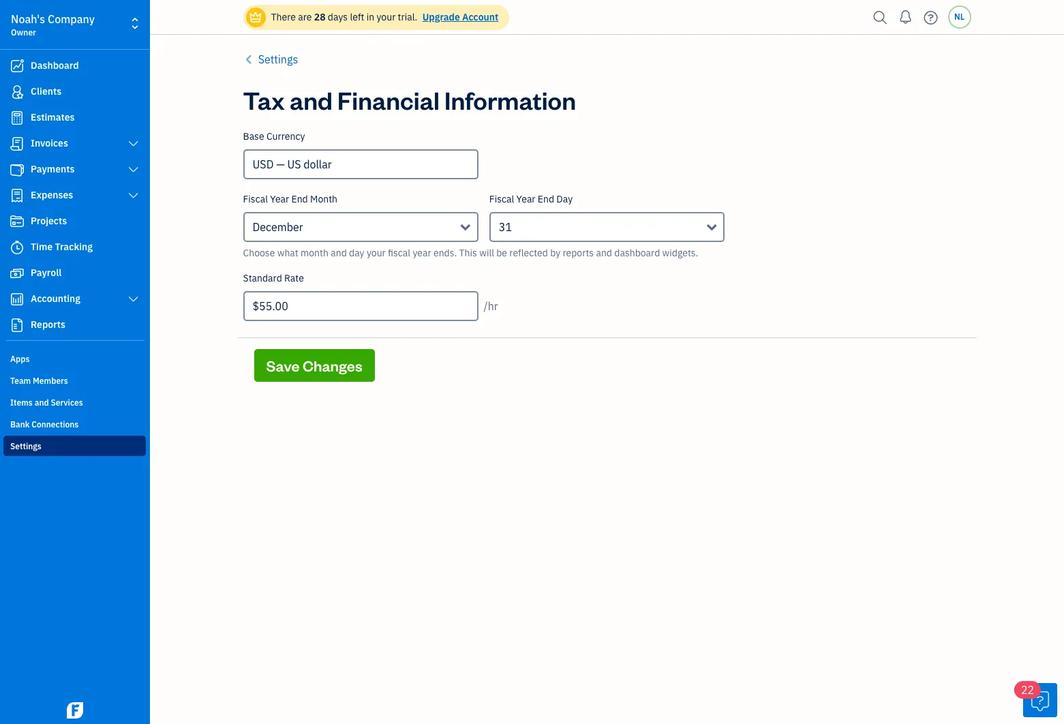 Task type: describe. For each thing, give the bounding box(es) containing it.
chevron large down image for invoices
[[127, 138, 140, 149]]

accounting link
[[3, 287, 146, 312]]

members
[[33, 376, 68, 386]]

go to help image
[[920, 7, 942, 28]]

chevron large down image
[[127, 294, 140, 305]]

month
[[310, 193, 338, 205]]

company
[[48, 12, 95, 26]]

22
[[1021, 683, 1034, 697]]

ends.
[[434, 247, 457, 259]]

clients link
[[3, 80, 146, 104]]

chevronleft image
[[243, 51, 256, 68]]

expense image
[[9, 189, 25, 203]]

settings inside settings button
[[258, 53, 298, 66]]

end for december
[[291, 193, 308, 205]]

estimate image
[[9, 111, 25, 125]]

items
[[10, 398, 33, 408]]

day
[[349, 247, 365, 259]]

standard
[[243, 272, 282, 284]]

month
[[301, 247, 329, 259]]

financial
[[338, 84, 440, 116]]

fiscal
[[388, 247, 411, 259]]

reflected
[[510, 247, 548, 259]]

chevron large down image for payments
[[127, 164, 140, 175]]

expenses
[[31, 189, 73, 201]]

expenses link
[[3, 183, 146, 208]]

save
[[266, 356, 300, 375]]

what
[[277, 247, 298, 259]]

payments
[[31, 163, 75, 175]]

this
[[459, 247, 477, 259]]

apps
[[10, 354, 30, 364]]

team members link
[[3, 370, 146, 391]]

apps link
[[3, 348, 146, 369]]

freshbooks image
[[64, 702, 86, 719]]

clients
[[31, 85, 62, 98]]

estimates link
[[3, 106, 146, 130]]

be
[[497, 247, 507, 259]]

dashboard
[[615, 247, 660, 259]]

Fiscal Year End Month field
[[243, 212, 479, 242]]

Standard Rate text field
[[243, 291, 479, 321]]

project image
[[9, 215, 25, 228]]

in
[[367, 11, 374, 23]]

services
[[51, 398, 83, 408]]

widgets.
[[662, 247, 698, 259]]

by
[[550, 247, 561, 259]]

payroll
[[31, 267, 62, 279]]

money image
[[9, 267, 25, 280]]

dashboard link
[[3, 54, 146, 78]]

bank connections
[[10, 419, 79, 430]]

0 vertical spatial your
[[377, 11, 396, 23]]

tax and financial information
[[243, 84, 576, 116]]

chevron large down image for expenses
[[127, 190, 140, 201]]

dashboard
[[31, 59, 79, 72]]

there are 28 days left in your trial. upgrade account
[[271, 11, 499, 23]]

28
[[314, 11, 326, 23]]

december
[[253, 220, 303, 234]]

choose
[[243, 247, 275, 259]]

31
[[499, 220, 512, 234]]

settings inside settings link
[[10, 441, 41, 451]]

payments link
[[3, 158, 146, 182]]

settings link
[[3, 436, 146, 456]]

base currency
[[243, 130, 305, 143]]

currency
[[267, 130, 305, 143]]

Fiscal Year End Day field
[[489, 212, 725, 242]]

rate
[[284, 272, 304, 284]]

choose what month and day your fiscal year ends. this will be reflected by reports and dashboard widgets.
[[243, 247, 698, 259]]

time
[[31, 241, 53, 253]]



Task type: locate. For each thing, give the bounding box(es) containing it.
end for 31
[[538, 193, 554, 205]]

and right items
[[35, 398, 49, 408]]

team
[[10, 376, 31, 386]]

fiscal
[[243, 193, 268, 205], [489, 193, 514, 205]]

there
[[271, 11, 296, 23]]

year
[[413, 247, 431, 259]]

and left day
[[331, 247, 347, 259]]

nl button
[[948, 5, 971, 29]]

save changes button
[[254, 349, 375, 382]]

settings right chevronleft image
[[258, 53, 298, 66]]

22 button
[[1015, 681, 1058, 717]]

1 horizontal spatial settings
[[258, 53, 298, 66]]

search image
[[870, 7, 891, 28]]

invoices
[[31, 137, 68, 149]]

year
[[270, 193, 289, 205], [517, 193, 536, 205]]

and right reports at the top right of page
[[596, 247, 612, 259]]

year for 31
[[517, 193, 536, 205]]

0 vertical spatial settings
[[258, 53, 298, 66]]

time tracking link
[[3, 235, 146, 260]]

1 chevron large down image from the top
[[127, 138, 140, 149]]

estimates
[[31, 111, 75, 123]]

2 chevron large down image from the top
[[127, 164, 140, 175]]

notifications image
[[895, 3, 917, 31]]

resource center badge image
[[1023, 683, 1058, 717]]

1 end from the left
[[291, 193, 308, 205]]

1 vertical spatial chevron large down image
[[127, 164, 140, 175]]

reports
[[563, 247, 594, 259]]

fiscal year end day
[[489, 193, 573, 205]]

account
[[462, 11, 499, 23]]

upgrade
[[423, 11, 460, 23]]

end left month
[[291, 193, 308, 205]]

fiscal for 31
[[489, 193, 514, 205]]

invoices link
[[3, 132, 146, 156]]

/hr
[[484, 299, 498, 313]]

2 fiscal from the left
[[489, 193, 514, 205]]

fiscal up the december
[[243, 193, 268, 205]]

your right day
[[367, 247, 386, 259]]

end
[[291, 193, 308, 205], [538, 193, 554, 205]]

settings
[[258, 53, 298, 66], [10, 441, 41, 451]]

chart image
[[9, 293, 25, 306]]

0 horizontal spatial end
[[291, 193, 308, 205]]

year left day at the right of page
[[517, 193, 536, 205]]

upgrade account link
[[420, 11, 499, 23]]

standard rate
[[243, 272, 304, 284]]

0 horizontal spatial settings
[[10, 441, 41, 451]]

payment image
[[9, 163, 25, 177]]

1 fiscal from the left
[[243, 193, 268, 205]]

crown image
[[249, 10, 263, 24]]

1 vertical spatial settings
[[10, 441, 41, 451]]

trial.
[[398, 11, 418, 23]]

reports
[[31, 318, 65, 331]]

chevron large down image down payments link at the left of the page
[[127, 190, 140, 201]]

will
[[479, 247, 494, 259]]

1 horizontal spatial end
[[538, 193, 554, 205]]

reports link
[[3, 313, 146, 338]]

chevron large down image down estimates link on the left of the page
[[127, 138, 140, 149]]

chevron large down image inside payments link
[[127, 164, 140, 175]]

team members
[[10, 376, 68, 386]]

owner
[[11, 27, 36, 38]]

your
[[377, 11, 396, 23], [367, 247, 386, 259]]

items and services
[[10, 398, 83, 408]]

save changes
[[266, 356, 362, 375]]

report image
[[9, 318, 25, 332]]

nl
[[955, 12, 965, 22]]

noah's company owner
[[11, 12, 95, 38]]

0 horizontal spatial year
[[270, 193, 289, 205]]

client image
[[9, 85, 25, 99]]

fiscal for december
[[243, 193, 268, 205]]

and up currency
[[290, 84, 333, 116]]

settings button
[[243, 51, 298, 68]]

dashboard image
[[9, 59, 25, 73]]

1 year from the left
[[270, 193, 289, 205]]

settings down bank
[[10, 441, 41, 451]]

are
[[298, 11, 312, 23]]

main element
[[0, 0, 184, 724]]

2 end from the left
[[538, 193, 554, 205]]

projects link
[[3, 209, 146, 234]]

bank
[[10, 419, 30, 430]]

chevron large down image
[[127, 138, 140, 149], [127, 164, 140, 175], [127, 190, 140, 201]]

1 horizontal spatial year
[[517, 193, 536, 205]]

payroll link
[[3, 261, 146, 286]]

connections
[[32, 419, 79, 430]]

fiscal year end month
[[243, 193, 338, 205]]

your right 'in' at the left
[[377, 11, 396, 23]]

end left day at the right of page
[[538, 193, 554, 205]]

and
[[290, 84, 333, 116], [331, 247, 347, 259], [596, 247, 612, 259], [35, 398, 49, 408]]

1 horizontal spatial fiscal
[[489, 193, 514, 205]]

1 vertical spatial your
[[367, 247, 386, 259]]

tracking
[[55, 241, 93, 253]]

2 vertical spatial chevron large down image
[[127, 190, 140, 201]]

year up the december
[[270, 193, 289, 205]]

0 vertical spatial chevron large down image
[[127, 138, 140, 149]]

3 chevron large down image from the top
[[127, 190, 140, 201]]

day
[[557, 193, 573, 205]]

timer image
[[9, 241, 25, 254]]

chevron large down image up expenses link
[[127, 164, 140, 175]]

information
[[445, 84, 576, 116]]

days
[[328, 11, 348, 23]]

bank connections link
[[3, 414, 146, 434]]

and inside the 'main' element
[[35, 398, 49, 408]]

accounting
[[31, 293, 80, 305]]

year for december
[[270, 193, 289, 205]]

Currency text field
[[244, 151, 477, 178]]

2 year from the left
[[517, 193, 536, 205]]

items and services link
[[3, 392, 146, 413]]

base
[[243, 130, 264, 143]]

left
[[350, 11, 364, 23]]

time tracking
[[31, 241, 93, 253]]

projects
[[31, 215, 67, 227]]

changes
[[303, 356, 362, 375]]

tax
[[243, 84, 285, 116]]

noah's
[[11, 12, 45, 26]]

0 horizontal spatial fiscal
[[243, 193, 268, 205]]

invoice image
[[9, 137, 25, 151]]

fiscal up 31
[[489, 193, 514, 205]]



Task type: vqa. For each thing, say whether or not it's contained in the screenshot.
December "field"
yes



